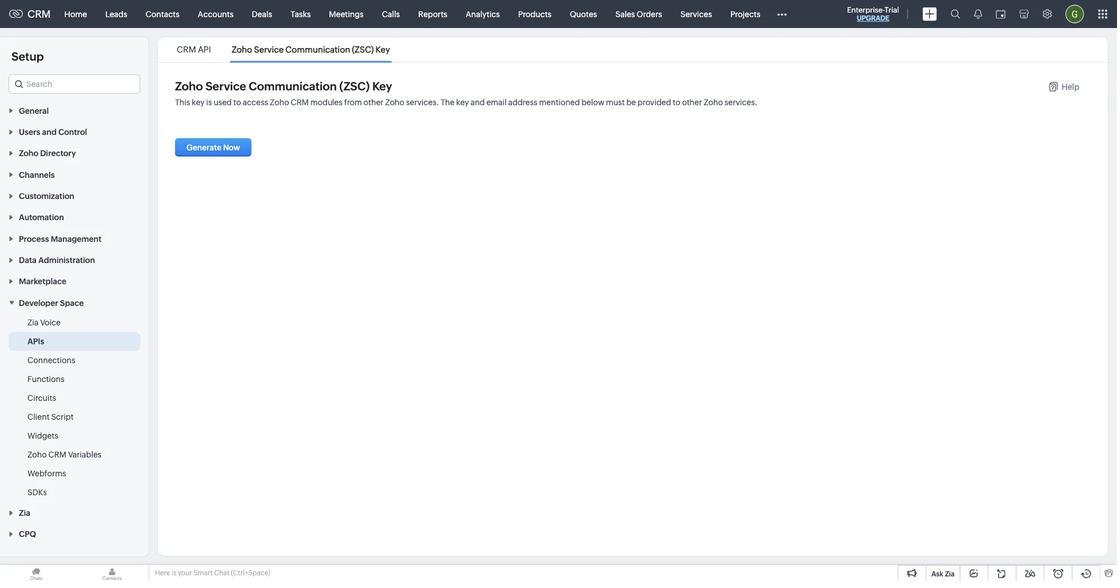 Task type: vqa. For each thing, say whether or not it's contained in the screenshot.
logo
no



Task type: describe. For each thing, give the bounding box(es) containing it.
channels button
[[0, 164, 149, 185]]

crm api
[[177, 45, 211, 55]]

marketplace
[[19, 277, 66, 286]]

address
[[508, 98, 538, 107]]

crm left modules
[[291, 98, 309, 107]]

users
[[19, 127, 40, 137]]

upgrade
[[857, 14, 890, 22]]

cpq button
[[0, 523, 149, 545]]

sales
[[616, 9, 635, 19]]

api
[[198, 45, 211, 55]]

functions
[[27, 374, 64, 384]]

developer space region
[[0, 313, 149, 502]]

home
[[64, 9, 87, 19]]

used
[[214, 98, 232, 107]]

1 horizontal spatial is
[[206, 98, 212, 107]]

0 vertical spatial service
[[254, 45, 284, 55]]

products link
[[509, 0, 561, 28]]

setup
[[11, 50, 44, 63]]

accounts
[[198, 9, 234, 19]]

apis link
[[27, 335, 44, 347]]

deals link
[[243, 0, 281, 28]]

ask
[[932, 570, 944, 578]]

1 vertical spatial communication
[[249, 80, 337, 93]]

widgets
[[27, 431, 58, 440]]

developer
[[19, 298, 58, 307]]

here
[[155, 569, 170, 577]]

apis
[[27, 337, 44, 346]]

control
[[58, 127, 87, 137]]

access
[[243, 98, 268, 107]]

circuits link
[[27, 392, 56, 404]]

modules
[[311, 98, 343, 107]]

contacts image
[[76, 565, 148, 581]]

1 to from the left
[[233, 98, 241, 107]]

zia button
[[0, 502, 149, 523]]

0 vertical spatial key
[[376, 45, 390, 55]]

create menu element
[[916, 0, 944, 28]]

2 vertical spatial zia
[[945, 570, 955, 578]]

general
[[19, 106, 49, 115]]

chat
[[214, 569, 230, 577]]

2 other from the left
[[682, 98, 702, 107]]

customization
[[19, 191, 74, 201]]

must
[[606, 98, 625, 107]]

1 vertical spatial key
[[372, 80, 392, 93]]

below
[[582, 98, 605, 107]]

zoho directory
[[19, 149, 76, 158]]

accounts link
[[189, 0, 243, 28]]

trial
[[885, 5, 899, 14]]

circuits
[[27, 393, 56, 402]]

Other Modules field
[[770, 5, 794, 23]]

crm api link
[[175, 45, 213, 55]]

process
[[19, 234, 49, 243]]

zoho crm variables link
[[27, 449, 102, 460]]

1 other from the left
[[364, 98, 384, 107]]

services link
[[672, 0, 721, 28]]

channels
[[19, 170, 55, 179]]

customization button
[[0, 185, 149, 206]]

projects
[[731, 9, 761, 19]]

zoho inside dropdown button
[[19, 149, 38, 158]]

the
[[441, 98, 455, 107]]

projects link
[[721, 0, 770, 28]]

automation
[[19, 213, 64, 222]]

client
[[27, 412, 50, 421]]

widgets link
[[27, 430, 58, 441]]

tasks link
[[281, 0, 320, 28]]

Search text field
[[9, 75, 140, 93]]

marketplace button
[[0, 270, 149, 292]]

functions link
[[27, 373, 64, 385]]

directory
[[40, 149, 76, 158]]

sdks
[[27, 488, 47, 497]]

sales orders
[[616, 9, 662, 19]]

services
[[681, 9, 712, 19]]

1 vertical spatial (zsc)
[[339, 80, 370, 93]]

zia voice
[[27, 318, 61, 327]]

webforms link
[[27, 468, 66, 479]]

zia for zia voice
[[27, 318, 39, 327]]

mentioned
[[539, 98, 580, 107]]

reports link
[[409, 0, 457, 28]]

create menu image
[[923, 7, 937, 21]]

users and control
[[19, 127, 87, 137]]

search element
[[944, 0, 968, 28]]

0 horizontal spatial service
[[205, 80, 246, 93]]

2 key from the left
[[456, 98, 469, 107]]



Task type: locate. For each thing, give the bounding box(es) containing it.
key
[[192, 98, 205, 107], [456, 98, 469, 107]]

communication up modules
[[249, 80, 337, 93]]

0 horizontal spatial services.
[[406, 98, 439, 107]]

crm inside developer space region
[[48, 450, 66, 459]]

process management
[[19, 234, 102, 243]]

quotes
[[570, 9, 597, 19]]

contacts link
[[137, 0, 189, 28]]

client script link
[[27, 411, 74, 422]]

0 vertical spatial is
[[206, 98, 212, 107]]

calls link
[[373, 0, 409, 28]]

from
[[344, 98, 362, 107]]

meetings link
[[320, 0, 373, 28]]

None button
[[175, 138, 252, 156]]

crm link
[[9, 8, 51, 20]]

0 vertical spatial and
[[471, 98, 485, 107]]

zia inside dropdown button
[[19, 508, 30, 518]]

1 horizontal spatial and
[[471, 98, 485, 107]]

cpq
[[19, 530, 36, 539]]

crm inside list
[[177, 45, 196, 55]]

smart
[[194, 569, 213, 577]]

and inside dropdown button
[[42, 127, 57, 137]]

zoho service communication (zsc) key
[[232, 45, 390, 55], [175, 80, 392, 93]]

zoho service communication (zsc) key down tasks
[[232, 45, 390, 55]]

search image
[[951, 9, 961, 19]]

products
[[518, 9, 552, 19]]

leads
[[105, 9, 127, 19]]

calls
[[382, 9, 400, 19]]

signals element
[[968, 0, 989, 28]]

1 horizontal spatial service
[[254, 45, 284, 55]]

orders
[[637, 9, 662, 19]]

zoho
[[232, 45, 252, 55], [175, 80, 203, 93], [270, 98, 289, 107], [385, 98, 405, 107], [704, 98, 723, 107], [19, 149, 38, 158], [27, 450, 47, 459]]

data
[[19, 256, 37, 265]]

service
[[254, 45, 284, 55], [205, 80, 246, 93]]

to right used
[[233, 98, 241, 107]]

leads link
[[96, 0, 137, 28]]

2 services. from the left
[[725, 98, 758, 107]]

tasks
[[291, 9, 311, 19]]

variables
[[68, 450, 102, 459]]

webforms
[[27, 469, 66, 478]]

analytics
[[466, 9, 500, 19]]

crm left api
[[177, 45, 196, 55]]

crm left home
[[27, 8, 51, 20]]

services.
[[406, 98, 439, 107], [725, 98, 758, 107]]

and right users
[[42, 127, 57, 137]]

sdks link
[[27, 487, 47, 498]]

zia up cpq
[[19, 508, 30, 518]]

0 vertical spatial zia
[[27, 318, 39, 327]]

users and control button
[[0, 121, 149, 142]]

management
[[51, 234, 102, 243]]

connections
[[27, 356, 75, 365]]

space
[[60, 298, 84, 307]]

0 horizontal spatial is
[[172, 569, 177, 577]]

zoho crm variables
[[27, 450, 102, 459]]

other right the provided
[[682, 98, 702, 107]]

zia inside developer space region
[[27, 318, 39, 327]]

client script
[[27, 412, 74, 421]]

(zsc) down meetings
[[352, 45, 374, 55]]

crm up webforms link
[[48, 450, 66, 459]]

zoho directory button
[[0, 142, 149, 164]]

0 horizontal spatial key
[[192, 98, 205, 107]]

data administration button
[[0, 249, 149, 270]]

zoho service communication (zsc) key up access
[[175, 80, 392, 93]]

and left email
[[471, 98, 485, 107]]

1 vertical spatial is
[[172, 569, 177, 577]]

list containing crm api
[[167, 37, 400, 62]]

1 services. from the left
[[406, 98, 439, 107]]

zia for zia
[[19, 508, 30, 518]]

0 vertical spatial communication
[[286, 45, 350, 55]]

crm
[[27, 8, 51, 20], [177, 45, 196, 55], [291, 98, 309, 107], [48, 450, 66, 459]]

0 vertical spatial zoho service communication (zsc) key
[[232, 45, 390, 55]]

meetings
[[329, 9, 364, 19]]

voice
[[40, 318, 61, 327]]

provided
[[638, 98, 671, 107]]

zia
[[27, 318, 39, 327], [19, 508, 30, 518], [945, 570, 955, 578]]

1 horizontal spatial other
[[682, 98, 702, 107]]

general button
[[0, 100, 149, 121]]

this key is used to access zoho crm modules from other zoho services. the key and email address mentioned below must be provided to other zoho services.
[[175, 98, 758, 107]]

is left used
[[206, 98, 212, 107]]

key right the this
[[192, 98, 205, 107]]

is left your
[[172, 569, 177, 577]]

to right the provided
[[673, 98, 681, 107]]

zia left voice
[[27, 318, 39, 327]]

be
[[627, 98, 636, 107]]

1 vertical spatial and
[[42, 127, 57, 137]]

and
[[471, 98, 485, 107], [42, 127, 57, 137]]

connections link
[[27, 354, 75, 366]]

1 vertical spatial zia
[[19, 508, 30, 518]]

1 key from the left
[[192, 98, 205, 107]]

calendar image
[[996, 9, 1006, 19]]

signals image
[[974, 9, 982, 19]]

here is your smart chat (ctrl+space)
[[155, 569, 270, 577]]

chats image
[[0, 565, 72, 581]]

0 horizontal spatial and
[[42, 127, 57, 137]]

this
[[175, 98, 190, 107]]

communication
[[286, 45, 350, 55], [249, 80, 337, 93]]

quotes link
[[561, 0, 606, 28]]

key right the
[[456, 98, 469, 107]]

communication down tasks
[[286, 45, 350, 55]]

2 to from the left
[[673, 98, 681, 107]]

profile image
[[1066, 5, 1084, 23]]

enterprise-
[[847, 5, 885, 14]]

help
[[1062, 82, 1080, 91]]

zoho service communication (zsc) key link
[[230, 45, 392, 55]]

(zsc) up from
[[339, 80, 370, 93]]

list
[[167, 37, 400, 62]]

0 horizontal spatial to
[[233, 98, 241, 107]]

email
[[487, 98, 507, 107]]

automation button
[[0, 206, 149, 228]]

other
[[364, 98, 384, 107], [682, 98, 702, 107]]

script
[[51, 412, 74, 421]]

1 horizontal spatial services.
[[725, 98, 758, 107]]

developer space button
[[0, 292, 149, 313]]

service up used
[[205, 80, 246, 93]]

1 vertical spatial service
[[205, 80, 246, 93]]

1 vertical spatial zoho service communication (zsc) key
[[175, 80, 392, 93]]

0 vertical spatial (zsc)
[[352, 45, 374, 55]]

administration
[[38, 256, 95, 265]]

other right from
[[364, 98, 384, 107]]

None field
[[9, 74, 140, 94]]

your
[[178, 569, 192, 577]]

zia right ask
[[945, 570, 955, 578]]

ask zia
[[932, 570, 955, 578]]

contacts
[[146, 9, 180, 19]]

0 horizontal spatial other
[[364, 98, 384, 107]]

sales orders link
[[606, 0, 672, 28]]

developer space
[[19, 298, 84, 307]]

(zsc) inside list
[[352, 45, 374, 55]]

reports
[[418, 9, 448, 19]]

1 horizontal spatial to
[[673, 98, 681, 107]]

1 horizontal spatial key
[[456, 98, 469, 107]]

home link
[[55, 0, 96, 28]]

process management button
[[0, 228, 149, 249]]

service down the deals link
[[254, 45, 284, 55]]

zoho inside developer space region
[[27, 450, 47, 459]]

profile element
[[1059, 0, 1091, 28]]

(zsc)
[[352, 45, 374, 55], [339, 80, 370, 93]]

(ctrl+space)
[[231, 569, 270, 577]]

to
[[233, 98, 241, 107], [673, 98, 681, 107]]



